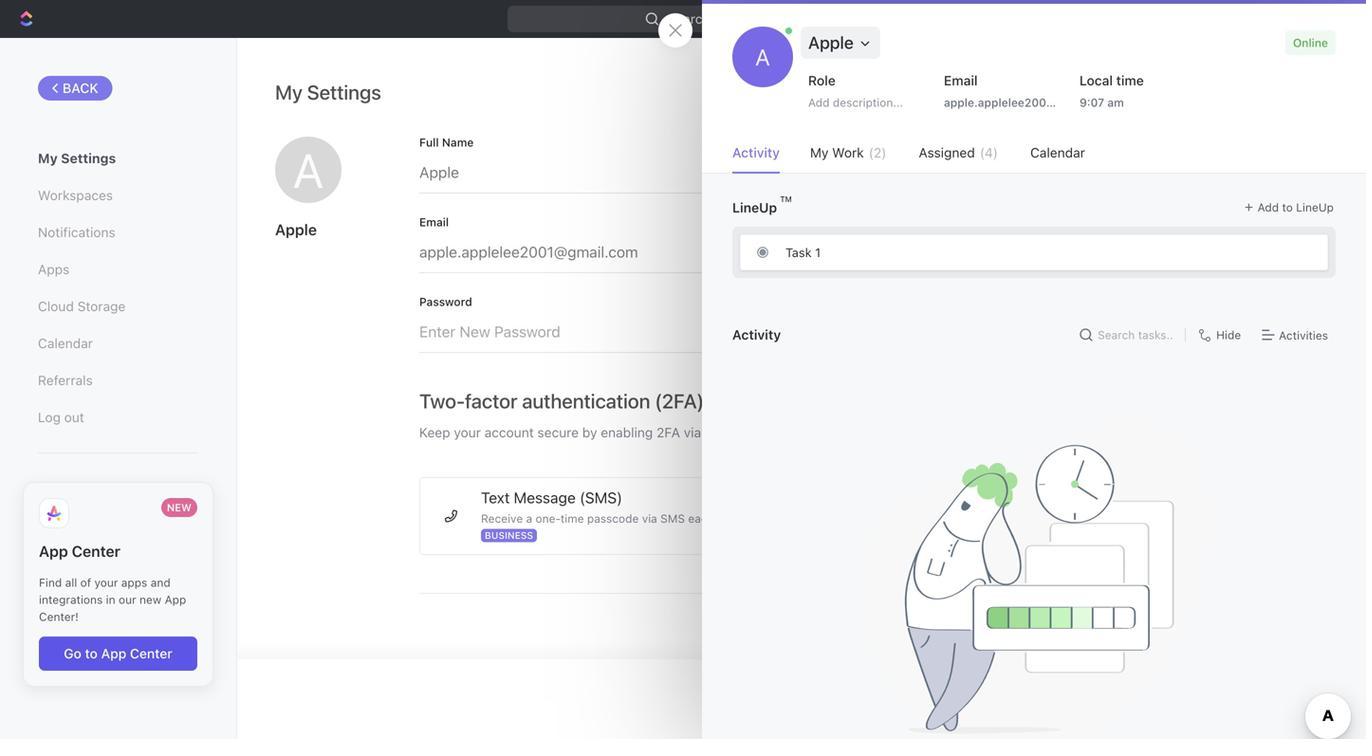 Task type: vqa. For each thing, say whether or not it's contained in the screenshot.
My to the left
yes



Task type: describe. For each thing, give the bounding box(es) containing it.
using
[[753, 425, 786, 440]]

‎task
[[786, 245, 812, 260]]

cloud storage link
[[38, 291, 198, 323]]

save changes
[[1189, 689, 1300, 710]]

go to app center
[[64, 646, 173, 662]]

in
[[106, 593, 115, 607]]

to for go to app center
[[85, 646, 98, 662]]

app inside authenticator app (totp) use an app to receive a temporary one-time passcode each time you log in.
[[1045, 492, 1072, 510]]

app inside find all of your apps and integrations in our new app center!
[[165, 593, 186, 607]]

Enter Email text field
[[420, 228, 1329, 272]]

storage
[[77, 299, 126, 314]]

online
[[1294, 36, 1329, 49]]

app center
[[39, 543, 121, 561]]

0 horizontal spatial center
[[72, 543, 121, 561]]

notifications link
[[38, 217, 198, 249]]

password
[[420, 295, 472, 309]]

app inside button
[[101, 646, 127, 662]]

center!
[[39, 611, 79, 624]]

lineup inside lineup tm
[[733, 200, 778, 215]]

settings inside my settings link
[[61, 151, 116, 166]]

factor
[[465, 389, 518, 413]]

new
[[140, 593, 162, 607]]

integrations
[[39, 593, 103, 607]]

1 horizontal spatial settings
[[307, 80, 381, 104]]

assigned
[[919, 145, 976, 160]]

cloud
[[38, 299, 74, 314]]

local
[[1080, 73, 1114, 88]]

a inside text message (sms) receive a one-time passcode via sms each time you log in. business
[[526, 512, 533, 525]]

account
[[485, 425, 534, 440]]

app
[[988, 515, 1008, 529]]

0 vertical spatial temporary
[[801, 425, 864, 440]]

find
[[39, 576, 62, 590]]

one- inside authenticator app (totp) use an app to receive a temporary one-time passcode each time you log in.
[[1135, 515, 1160, 529]]

1
[[816, 245, 821, 260]]

0 vertical spatial apple
[[809, 32, 854, 53]]

activities
[[1280, 329, 1329, 342]]

lineup inside dropdown button
[[1297, 201, 1335, 214]]

two-factor authentication (2fa)
[[420, 389, 705, 413]]

1 horizontal spatial my
[[275, 80, 303, 104]]

in. inside authenticator app (totp) use an app to receive a temporary one-time passcode each time you log in.
[[1016, 527, 1029, 540]]

my work (2)
[[811, 145, 887, 160]]

authentication
[[522, 389, 651, 413]]

sms inside text message (sms) receive a one-time passcode via sms each time you log in. business
[[661, 512, 685, 525]]

1 vertical spatial a
[[293, 142, 324, 198]]

go
[[64, 646, 82, 662]]

your color theme
[[420, 658, 571, 682]]

you inside authenticator app (totp) use an app to receive a temporary one-time passcode each time you log in.
[[974, 527, 993, 540]]

lineup tm
[[733, 195, 792, 215]]

email for email apple.applelee2001@gmail.com
[[945, 73, 978, 88]]

back link
[[38, 76, 113, 101]]

apps
[[121, 576, 147, 590]]

time inside local time 9:07 am
[[1117, 73, 1145, 88]]

log out
[[38, 410, 84, 425]]

by
[[583, 425, 598, 440]]

add to lineup
[[1258, 201, 1335, 214]]

full
[[420, 136, 439, 149]]

0 horizontal spatial apple
[[275, 221, 317, 239]]

workspaces
[[38, 188, 113, 203]]

enabling
[[601, 425, 653, 440]]

log
[[38, 410, 61, 425]]

0 vertical spatial my settings
[[275, 80, 381, 104]]

add inside role add description...
[[809, 96, 830, 109]]

add description... button
[[801, 91, 927, 114]]

1 horizontal spatial an
[[1069, 425, 1084, 440]]

from
[[1037, 425, 1065, 440]]

2 horizontal spatial my
[[811, 145, 829, 160]]

you inside text message (sms) receive a one-time passcode via sms each time you log in. business
[[744, 512, 764, 525]]

changes
[[1232, 689, 1300, 710]]

your inside find all of your apps and integrations in our new app center!
[[94, 576, 118, 590]]

to for add to lineup
[[1283, 201, 1294, 214]]

1 vertical spatial my settings
[[38, 151, 116, 166]]

Enter Username text field
[[420, 148, 1329, 193]]

(2fa)
[[655, 389, 705, 413]]

keep
[[420, 425, 451, 440]]

app.
[[1173, 425, 1200, 440]]

calendar link
[[38, 328, 198, 360]]

center inside go to app center button
[[130, 646, 173, 662]]

of
[[80, 576, 91, 590]]

use
[[947, 515, 968, 529]]

1 horizontal spatial sms
[[705, 425, 733, 440]]

tm
[[780, 195, 792, 204]]

assigned (4)
[[919, 145, 999, 160]]

new
[[167, 502, 192, 514]]

apps link
[[38, 254, 198, 286]]

text message (sms) receive a one-time passcode via sms each time you log in. business
[[481, 489, 799, 541]]

activities button
[[1258, 324, 1337, 346]]

calendar inside calendar link
[[38, 336, 93, 351]]

log out link
[[38, 402, 198, 434]]



Task type: locate. For each thing, give the bounding box(es) containing it.
0 horizontal spatial my
[[38, 151, 58, 166]]

1 horizontal spatial via
[[684, 425, 702, 440]]

business
[[485, 530, 534, 541]]

you down or at the right of the page
[[744, 512, 764, 525]]

sms down 2fa
[[661, 512, 685, 525]]

1 vertical spatial log
[[996, 527, 1013, 540]]

a inside authenticator app (totp) use an app to receive a temporary one-time passcode each time you log in.
[[1067, 515, 1073, 529]]

temporary right using
[[801, 425, 864, 440]]

0 horizontal spatial lineup
[[733, 200, 778, 215]]

email inside email apple.applelee2001@gmail.com
[[945, 73, 978, 88]]

1 vertical spatial to
[[1011, 515, 1022, 529]]

1 vertical spatial you
[[974, 527, 993, 540]]

0 vertical spatial email
[[945, 73, 978, 88]]

0 horizontal spatial your
[[94, 576, 118, 590]]

1 vertical spatial via
[[642, 512, 658, 525]]

your up in
[[94, 576, 118, 590]]

in.
[[786, 512, 799, 525], [1016, 527, 1029, 540]]

0 vertical spatial activity
[[733, 145, 780, 160]]

(totp) down the authenticator
[[1076, 492, 1126, 510]]

1 vertical spatial temporary
[[1076, 515, 1132, 529]]

email up assigned (4)
[[945, 73, 978, 88]]

receive
[[481, 512, 523, 525]]

save
[[1189, 689, 1228, 710]]

cloud storage
[[38, 299, 126, 314]]

1 horizontal spatial email
[[945, 73, 978, 88]]

sms left or at the right of the page
[[705, 425, 733, 440]]

referrals link
[[38, 365, 198, 397]]

1 horizontal spatial temporary
[[1076, 515, 1132, 529]]

2 horizontal spatial one-
[[1135, 515, 1160, 529]]

to inside button
[[85, 646, 98, 662]]

0 vertical spatial center
[[72, 543, 121, 561]]

2 horizontal spatial a
[[1067, 515, 1073, 529]]

1 horizontal spatial a
[[790, 425, 797, 440]]

1 horizontal spatial apple
[[809, 32, 854, 53]]

to inside dropdown button
[[1283, 201, 1294, 214]]

app right "go"
[[101, 646, 127, 662]]

or
[[737, 425, 750, 440]]

email
[[945, 73, 978, 88], [420, 215, 449, 229]]

log inside authenticator app (totp) use an app to receive a temporary one-time passcode each time you log in.
[[996, 527, 1013, 540]]

apps
[[38, 262, 70, 277]]

an right the from
[[1069, 425, 1084, 440]]

center up of
[[72, 543, 121, 561]]

1 vertical spatial email
[[420, 215, 449, 229]]

0 horizontal spatial temporary
[[801, 425, 864, 440]]

lineup
[[733, 200, 778, 215], [1297, 201, 1335, 214]]

0 horizontal spatial settings
[[61, 151, 116, 166]]

passcode down app. at the right bottom of the page
[[1187, 515, 1238, 529]]

1 vertical spatial apple
[[275, 221, 317, 239]]

0 horizontal spatial calendar
[[38, 336, 93, 351]]

1 horizontal spatial my settings
[[275, 80, 381, 104]]

0 horizontal spatial add
[[809, 96, 830, 109]]

1 vertical spatial add
[[1258, 201, 1280, 214]]

(4)
[[980, 145, 999, 160]]

calendar up referrals
[[38, 336, 93, 351]]

0 vertical spatial settings
[[307, 80, 381, 104]]

0 vertical spatial a
[[756, 44, 771, 70]]

a
[[790, 425, 797, 440], [526, 512, 533, 525], [1067, 515, 1073, 529]]

our
[[119, 593, 136, 607]]

hide
[[1217, 328, 1242, 342]]

search...
[[668, 11, 722, 27]]

notifications
[[38, 225, 115, 240]]

via
[[684, 425, 702, 440], [642, 512, 658, 525]]

0 vertical spatial sms
[[705, 425, 733, 440]]

1 horizontal spatial calendar
[[1031, 145, 1086, 160]]

referrals
[[38, 373, 93, 388]]

passcode down (sms)
[[588, 512, 639, 525]]

a down message
[[526, 512, 533, 525]]

1 vertical spatial your
[[94, 576, 118, 590]]

authenticator
[[1087, 425, 1169, 440]]

0 horizontal spatial each
[[689, 512, 714, 525]]

in. inside text message (sms) receive a one-time passcode via sms each time you log in. business
[[786, 512, 799, 525]]

calendar
[[1031, 145, 1086, 160], [38, 336, 93, 351]]

keep your account secure by enabling 2fa via sms or using a temporary one-time passcode (totp) from an authenticator app.
[[420, 425, 1200, 440]]

1 horizontal spatial you
[[974, 527, 993, 540]]

1 vertical spatial sms
[[661, 512, 685, 525]]

0 vertical spatial you
[[744, 512, 764, 525]]

available on business plans or higher element
[[481, 529, 537, 543]]

a right using
[[790, 425, 797, 440]]

2fa
[[657, 425, 681, 440]]

my settings link
[[38, 143, 198, 175]]

0 horizontal spatial to
[[85, 646, 98, 662]]

2 horizontal spatial to
[[1283, 201, 1294, 214]]

an inside authenticator app (totp) use an app to receive a temporary one-time passcode each time you log in.
[[971, 515, 984, 529]]

log down authenticator
[[996, 527, 1013, 540]]

0 horizontal spatial an
[[971, 515, 984, 529]]

workspaces link
[[38, 180, 198, 212]]

Search tasks.. text field
[[1098, 321, 1178, 349]]

an left app
[[971, 515, 984, 529]]

passcode inside text message (sms) receive a one-time passcode via sms each time you log in. business
[[588, 512, 639, 525]]

two-
[[420, 389, 465, 413]]

passcode up authenticator
[[926, 425, 986, 440]]

one- inside text message (sms) receive a one-time passcode via sms each time you log in. business
[[536, 512, 561, 525]]

passcode inside authenticator app (totp) use an app to receive a temporary one-time passcode each time you log in.
[[1187, 515, 1238, 529]]

app up find
[[39, 543, 68, 561]]

add inside dropdown button
[[1258, 201, 1280, 214]]

in. down the keep your account secure by enabling 2fa via sms or using a temporary one-time passcode (totp) from an authenticator app.
[[786, 512, 799, 525]]

my inside my settings link
[[38, 151, 58, 166]]

temporary inside authenticator app (totp) use an app to receive a temporary one-time passcode each time you log in.
[[1076, 515, 1132, 529]]

0 horizontal spatial a
[[526, 512, 533, 525]]

email down full
[[420, 215, 449, 229]]

1 vertical spatial (totp)
[[1076, 492, 1126, 510]]

save changes button
[[1160, 679, 1329, 720]]

0 vertical spatial to
[[1283, 201, 1294, 214]]

(sms)
[[580, 489, 623, 507]]

(totp)
[[989, 425, 1033, 440], [1076, 492, 1126, 510]]

0 horizontal spatial you
[[744, 512, 764, 525]]

each inside authenticator app (totp) use an app to receive a temporary one-time passcode each time you log in.
[[1242, 515, 1267, 529]]

‎task 1
[[786, 245, 821, 260]]

via inside text message (sms) receive a one-time passcode via sms each time you log in. business
[[642, 512, 658, 525]]

your
[[454, 425, 481, 440], [94, 576, 118, 590]]

0 horizontal spatial one-
[[536, 512, 561, 525]]

log down using
[[767, 512, 783, 525]]

0 horizontal spatial via
[[642, 512, 658, 525]]

1 horizontal spatial lineup
[[1297, 201, 1335, 214]]

0 vertical spatial an
[[1069, 425, 1084, 440]]

and
[[151, 576, 171, 590]]

2 horizontal spatial passcode
[[1187, 515, 1238, 529]]

name
[[442, 136, 474, 149]]

apple.applelee2001@gmail.com
[[945, 96, 1120, 109]]

1 horizontal spatial center
[[130, 646, 173, 662]]

full name
[[420, 136, 474, 149]]

app up receive
[[1045, 492, 1072, 510]]

0 vertical spatial in.
[[786, 512, 799, 525]]

am
[[1108, 96, 1125, 109]]

via down 2fa
[[642, 512, 658, 525]]

email for email
[[420, 215, 449, 229]]

0 vertical spatial add
[[809, 96, 830, 109]]

description...
[[833, 96, 904, 109]]

to inside authenticator app (totp) use an app to receive a temporary one-time passcode each time you log in.
[[1011, 515, 1022, 529]]

1 activity from the top
[[733, 145, 780, 160]]

one-
[[868, 425, 896, 440], [536, 512, 561, 525], [1135, 515, 1160, 529]]

apple
[[809, 32, 854, 53], [275, 221, 317, 239]]

(2)
[[869, 145, 887, 160]]

my
[[275, 80, 303, 104], [811, 145, 829, 160], [38, 151, 58, 166]]

app down and on the bottom of page
[[165, 593, 186, 607]]

1 horizontal spatial each
[[1242, 515, 1267, 529]]

2 vertical spatial to
[[85, 646, 98, 662]]

color
[[465, 658, 509, 682]]

9:07
[[1080, 96, 1105, 109]]

receive
[[1025, 515, 1064, 529]]

0 vertical spatial log
[[767, 512, 783, 525]]

message
[[514, 489, 576, 507]]

1 vertical spatial calendar
[[38, 336, 93, 351]]

local time 9:07 am
[[1080, 73, 1145, 109]]

authenticator app (totp) use an app to receive a temporary one-time passcode each time you log in.
[[947, 492, 1267, 540]]

‎task 1 link
[[740, 234, 1329, 271]]

0 vertical spatial (totp)
[[989, 425, 1033, 440]]

you right use on the right of the page
[[974, 527, 993, 540]]

out
[[64, 410, 84, 425]]

center down new
[[130, 646, 173, 662]]

theme
[[514, 658, 571, 682]]

0 vertical spatial your
[[454, 425, 481, 440]]

⌘k
[[831, 11, 852, 27]]

0 horizontal spatial (totp)
[[989, 425, 1033, 440]]

1 horizontal spatial a
[[756, 44, 771, 70]]

(totp) left the from
[[989, 425, 1033, 440]]

email apple.applelee2001@gmail.com
[[945, 73, 1120, 109]]

passcode
[[926, 425, 986, 440], [588, 512, 639, 525], [1187, 515, 1238, 529]]

calendar down apple.applelee2001@gmail.com on the top of page
[[1031, 145, 1086, 160]]

1 horizontal spatial in.
[[1016, 527, 1029, 540]]

0 horizontal spatial passcode
[[588, 512, 639, 525]]

via right 2fa
[[684, 425, 702, 440]]

1 horizontal spatial add
[[1258, 201, 1280, 214]]

authenticator
[[947, 492, 1041, 510]]

a right receive
[[1067, 515, 1073, 529]]

app
[[1045, 492, 1072, 510], [39, 543, 68, 561], [165, 593, 186, 607], [101, 646, 127, 662]]

apple button
[[801, 27, 881, 59], [801, 27, 881, 59]]

Enter New Password field
[[420, 308, 1329, 352]]

your right "keep"
[[454, 425, 481, 440]]

text
[[481, 489, 510, 507]]

1 horizontal spatial one-
[[868, 425, 896, 440]]

1 horizontal spatial (totp)
[[1076, 492, 1126, 510]]

role
[[809, 73, 836, 88]]

secure
[[538, 425, 579, 440]]

find all of your apps and integrations in our new app center!
[[39, 576, 186, 624]]

0 vertical spatial via
[[684, 425, 702, 440]]

0 horizontal spatial log
[[767, 512, 783, 525]]

0 horizontal spatial in.
[[786, 512, 799, 525]]

0 horizontal spatial sms
[[661, 512, 685, 525]]

a
[[756, 44, 771, 70], [293, 142, 324, 198]]

0 horizontal spatial email
[[420, 215, 449, 229]]

time
[[1117, 73, 1145, 88], [896, 425, 923, 440], [561, 512, 584, 525], [718, 512, 741, 525], [1160, 515, 1183, 529], [947, 527, 971, 540]]

0 vertical spatial calendar
[[1031, 145, 1086, 160]]

work
[[833, 145, 864, 160]]

log inside text message (sms) receive a one-time passcode via sms each time you log in. business
[[767, 512, 783, 525]]

your
[[420, 658, 460, 682]]

1 vertical spatial settings
[[61, 151, 116, 166]]

each inside text message (sms) receive a one-time passcode via sms each time you log in. business
[[689, 512, 714, 525]]

in. right app
[[1016, 527, 1029, 540]]

go to app center button
[[39, 637, 197, 671]]

1 horizontal spatial to
[[1011, 515, 1022, 529]]

1 horizontal spatial log
[[996, 527, 1013, 540]]

1 vertical spatial activity
[[733, 327, 781, 343]]

center
[[72, 543, 121, 561], [130, 646, 173, 662]]

1 horizontal spatial your
[[454, 425, 481, 440]]

2 activity from the top
[[733, 327, 781, 343]]

back
[[63, 80, 98, 96]]

1 vertical spatial in.
[[1016, 527, 1029, 540]]

(totp) inside authenticator app (totp) use an app to receive a temporary one-time passcode each time you log in.
[[1076, 492, 1126, 510]]

1 vertical spatial center
[[130, 646, 173, 662]]

you
[[744, 512, 764, 525], [974, 527, 993, 540]]

0 horizontal spatial a
[[293, 142, 324, 198]]

0 horizontal spatial my settings
[[38, 151, 116, 166]]

all
[[65, 576, 77, 590]]

1 horizontal spatial passcode
[[926, 425, 986, 440]]

each
[[689, 512, 714, 525], [1242, 515, 1267, 529]]

temporary right receive
[[1076, 515, 1132, 529]]

role add description...
[[809, 73, 904, 109]]

1 vertical spatial an
[[971, 515, 984, 529]]



